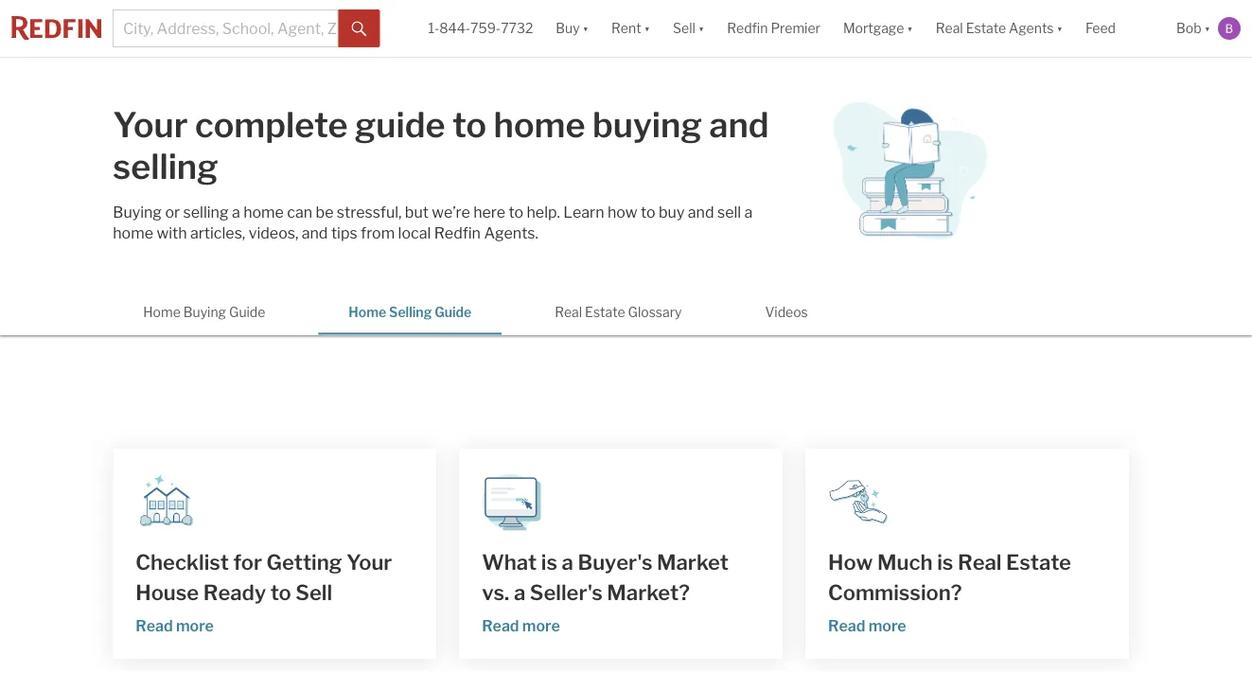 Task type: vqa. For each thing, say whether or not it's contained in the screenshot.
the Cleland Ave Bicentennial Park Playground • 0.4 miles
no



Task type: describe. For each thing, give the bounding box(es) containing it.
estate for glossary
[[585, 304, 626, 321]]

your inside your complete guide to home buying and selling
[[113, 104, 188, 145]]

from
[[361, 224, 395, 242]]

sell
[[718, 203, 742, 222]]

videos link
[[735, 290, 839, 333]]

and inside your complete guide to home buying and selling
[[710, 104, 770, 145]]

real inside how much is real estate commission?
[[958, 550, 1002, 575]]

buying
[[593, 104, 703, 145]]

buy
[[659, 203, 685, 222]]

1-844-759-7732 link
[[428, 20, 534, 36]]

estate inside how much is real estate commission?
[[1007, 550, 1072, 575]]

sell ▾ button
[[673, 0, 705, 57]]

844-
[[440, 20, 471, 36]]

guide for home selling guide
[[435, 304, 472, 321]]

selling inside buying or selling a home can be stressful, but we're here to help. learn how to buy and sell a home with articles, videos, and tips from local redfin agents.
[[183, 203, 229, 222]]

▾ for mortgage ▾
[[908, 20, 914, 36]]

feed button
[[1075, 0, 1166, 57]]

2 vertical spatial and
[[302, 224, 328, 242]]

guide for home buying guide
[[229, 304, 266, 321]]

buy
[[556, 20, 580, 36]]

what is a buyer's market vs. a seller's market? link
[[482, 547, 760, 608]]

vs.
[[482, 580, 510, 606]]

tips
[[331, 224, 358, 242]]

mortgage ▾ button
[[844, 0, 914, 57]]

read for checklist for getting your house ready to sell
[[136, 617, 173, 635]]

buyer's
[[578, 550, 653, 575]]

guide
[[355, 104, 446, 145]]

read more for vs.
[[482, 617, 560, 635]]

selling
[[389, 304, 432, 321]]

but
[[405, 203, 429, 222]]

getting
[[267, 550, 342, 575]]

real for real estate agents ▾
[[936, 20, 964, 36]]

estate for agents
[[967, 20, 1007, 36]]

bob
[[1177, 20, 1202, 36]]

1 vertical spatial buying
[[184, 304, 226, 321]]

with
[[157, 224, 187, 242]]

more for ready
[[176, 617, 214, 635]]

▾ for buy ▾
[[583, 20, 589, 36]]

real estate glossary link
[[525, 290, 713, 333]]

what
[[482, 550, 537, 575]]

1-844-759-7732
[[428, 20, 534, 36]]

how much is real estate commission?
[[829, 550, 1072, 606]]

redfin inside buying or selling a home can be stressful, but we're here to help. learn how to buy and sell a home with articles, videos, and tips from local redfin agents.
[[434, 224, 481, 242]]

buying or selling a home can be stressful, but we're here to help. learn how to buy and sell a home with articles, videos, and tips from local redfin agents.
[[113, 203, 753, 242]]

mortgage ▾
[[844, 20, 914, 36]]

sell ▾
[[673, 20, 705, 36]]

articles,
[[190, 224, 246, 242]]

commission?
[[829, 580, 963, 606]]

how
[[608, 203, 638, 222]]

what is a buyer's market vs. a seller's market?
[[482, 550, 729, 606]]

bob ▾
[[1177, 20, 1211, 36]]

checklist for getting your house ready to sell link
[[136, 547, 414, 608]]

stressful,
[[337, 203, 402, 222]]

a computer screen with a mouse image
[[482, 472, 543, 532]]

a up 'seller's'
[[562, 550, 574, 575]]

more for vs.
[[523, 617, 560, 635]]

buying inside buying or selling a home can be stressful, but we're here to help. learn how to buy and sell a home with articles, videos, and tips from local redfin agents.
[[113, 203, 162, 222]]

sell ▾ button
[[662, 0, 716, 57]]

videos
[[766, 304, 809, 321]]

759-
[[471, 20, 501, 36]]

buy ▾ button
[[556, 0, 589, 57]]

real estate agents ▾
[[936, 20, 1064, 36]]

here
[[474, 203, 506, 222]]

home selling guide
[[349, 304, 472, 321]]

keys changing hands image
[[829, 472, 889, 532]]

user photo image
[[1219, 17, 1242, 40]]

mortgage
[[844, 20, 905, 36]]

checklist
[[136, 550, 229, 575]]

how
[[829, 550, 874, 575]]

selling inside your complete guide to home buying and selling
[[113, 145, 218, 187]]

is inside the what is a buyer's market vs. a seller's market?
[[542, 550, 558, 575]]

complete
[[195, 104, 348, 145]]

agents.
[[484, 224, 539, 242]]

local
[[398, 224, 431, 242]]

home for home selling guide
[[349, 304, 387, 321]]

buy ▾ button
[[545, 0, 601, 57]]

we're
[[432, 203, 470, 222]]

sell inside "checklist for getting your house ready to sell"
[[296, 580, 332, 606]]



Task type: locate. For each thing, give the bounding box(es) containing it.
redfin left premier
[[728, 20, 768, 36]]

reading resources image
[[811, 100, 1001, 242]]

home selling guide link
[[319, 290, 502, 333]]

ready
[[203, 580, 266, 606]]

0 horizontal spatial is
[[542, 550, 558, 575]]

1 vertical spatial sell
[[296, 580, 332, 606]]

home up videos,
[[244, 203, 284, 222]]

help.
[[527, 203, 561, 222]]

a
[[232, 203, 240, 222], [745, 203, 753, 222], [562, 550, 574, 575], [514, 580, 526, 606]]

1 horizontal spatial buying
[[184, 304, 226, 321]]

0 horizontal spatial guide
[[229, 304, 266, 321]]

▾
[[583, 20, 589, 36], [645, 20, 651, 36], [699, 20, 705, 36], [908, 20, 914, 36], [1057, 20, 1064, 36], [1205, 20, 1211, 36]]

more down 'seller's'
[[523, 617, 560, 635]]

1 vertical spatial and
[[688, 203, 715, 222]]

buy ▾
[[556, 20, 589, 36]]

sell right rent ▾
[[673, 20, 696, 36]]

1 vertical spatial estate
[[585, 304, 626, 321]]

estate inside dropdown button
[[967, 20, 1007, 36]]

is up 'seller's'
[[542, 550, 558, 575]]

home buying guide
[[143, 304, 266, 321]]

real left glossary
[[555, 304, 583, 321]]

more
[[176, 617, 214, 635], [523, 617, 560, 635], [869, 617, 907, 635]]

read more for commission?
[[829, 617, 907, 635]]

read more down vs. at the bottom of the page
[[482, 617, 560, 635]]

for
[[234, 550, 262, 575]]

3 ▾ from the left
[[699, 20, 705, 36]]

buying down articles,
[[184, 304, 226, 321]]

more for commission?
[[869, 617, 907, 635]]

2 horizontal spatial home
[[494, 104, 586, 145]]

a right vs. at the bottom of the page
[[514, 580, 526, 606]]

is right much
[[938, 550, 954, 575]]

2 home from the left
[[349, 304, 387, 321]]

0 vertical spatial and
[[710, 104, 770, 145]]

6 ▾ from the left
[[1205, 20, 1211, 36]]

mortgage ▾ button
[[832, 0, 925, 57]]

to left the buy
[[641, 203, 656, 222]]

home
[[143, 304, 181, 321], [349, 304, 387, 321]]

real estate agents ▾ link
[[936, 0, 1064, 57]]

guide right selling
[[435, 304, 472, 321]]

3 read more from the left
[[829, 617, 907, 635]]

0 horizontal spatial home
[[113, 224, 153, 242]]

sell inside dropdown button
[[673, 20, 696, 36]]

2 guide from the left
[[435, 304, 472, 321]]

2 ▾ from the left
[[645, 20, 651, 36]]

selling up the or
[[113, 145, 218, 187]]

read down house at the bottom
[[136, 617, 173, 635]]

0 horizontal spatial read more
[[136, 617, 214, 635]]

1 horizontal spatial home
[[349, 304, 387, 321]]

is inside how much is real estate commission?
[[938, 550, 954, 575]]

3 more from the left
[[869, 617, 907, 635]]

read more down commission?
[[829, 617, 907, 635]]

real right much
[[958, 550, 1002, 575]]

learn
[[564, 203, 605, 222]]

5 ▾ from the left
[[1057, 20, 1064, 36]]

checklist for getting your house ready to sell
[[136, 550, 392, 606]]

1 more from the left
[[176, 617, 214, 635]]

real estate glossary
[[555, 304, 682, 321]]

▾ right buy
[[583, 20, 589, 36]]

0 vertical spatial buying
[[113, 203, 162, 222]]

sell
[[673, 20, 696, 36], [296, 580, 332, 606]]

▾ inside mortgage ▾ dropdown button
[[908, 20, 914, 36]]

▾ for bob ▾
[[1205, 20, 1211, 36]]

redfin down we're
[[434, 224, 481, 242]]

▾ right agents
[[1057, 20, 1064, 36]]

seller's
[[530, 580, 603, 606]]

2 horizontal spatial read
[[829, 617, 866, 635]]

feed
[[1086, 20, 1117, 36]]

home for a
[[244, 203, 284, 222]]

0 vertical spatial selling
[[113, 145, 218, 187]]

1 guide from the left
[[229, 304, 266, 321]]

4 ▾ from the left
[[908, 20, 914, 36]]

read
[[136, 617, 173, 635], [482, 617, 519, 635], [829, 617, 866, 635]]

can
[[287, 203, 313, 222]]

1 vertical spatial redfin
[[434, 224, 481, 242]]

1 vertical spatial selling
[[183, 203, 229, 222]]

0 horizontal spatial read
[[136, 617, 173, 635]]

1 is from the left
[[542, 550, 558, 575]]

▾ for rent ▾
[[645, 20, 651, 36]]

guide down videos,
[[229, 304, 266, 321]]

premier
[[771, 20, 821, 36]]

real right mortgage ▾
[[936, 20, 964, 36]]

1 read more from the left
[[136, 617, 214, 635]]

2 vertical spatial estate
[[1007, 550, 1072, 575]]

a right "sell"
[[745, 203, 753, 222]]

your up the or
[[113, 104, 188, 145]]

read down vs. at the bottom of the page
[[482, 617, 519, 635]]

1 home from the left
[[143, 304, 181, 321]]

1 horizontal spatial redfin
[[728, 20, 768, 36]]

house
[[136, 580, 199, 606]]

market?
[[607, 580, 690, 606]]

your inside "checklist for getting your house ready to sell"
[[347, 550, 392, 575]]

real for real estate glossary
[[555, 304, 583, 321]]

0 vertical spatial real
[[936, 20, 964, 36]]

home up help.
[[494, 104, 586, 145]]

0 vertical spatial estate
[[967, 20, 1007, 36]]

0 horizontal spatial sell
[[296, 580, 332, 606]]

read more down house at the bottom
[[136, 617, 214, 635]]

real
[[936, 20, 964, 36], [555, 304, 583, 321], [958, 550, 1002, 575]]

1 horizontal spatial is
[[938, 550, 954, 575]]

to right guide
[[453, 104, 487, 145]]

0 horizontal spatial buying
[[113, 203, 162, 222]]

▾ inside rent ▾ dropdown button
[[645, 20, 651, 36]]

1 read from the left
[[136, 617, 173, 635]]

estate
[[967, 20, 1007, 36], [585, 304, 626, 321], [1007, 550, 1072, 575]]

guide inside home buying guide link
[[229, 304, 266, 321]]

to up agents.
[[509, 203, 524, 222]]

to inside your complete guide to home buying and selling
[[453, 104, 487, 145]]

1-
[[428, 20, 440, 36]]

more down house at the bottom
[[176, 617, 214, 635]]

and up "sell"
[[710, 104, 770, 145]]

buying
[[113, 203, 162, 222], [184, 304, 226, 321]]

read more for ready
[[136, 617, 214, 635]]

agents
[[1010, 20, 1055, 36]]

2 horizontal spatial more
[[869, 617, 907, 635]]

1 vertical spatial home
[[244, 203, 284, 222]]

sell down getting
[[296, 580, 332, 606]]

1 horizontal spatial read more
[[482, 617, 560, 635]]

and
[[710, 104, 770, 145], [688, 203, 715, 222], [302, 224, 328, 242]]

0 horizontal spatial more
[[176, 617, 214, 635]]

read for how much is real estate commission?
[[829, 617, 866, 635]]

buying left the or
[[113, 203, 162, 222]]

rent ▾
[[612, 20, 651, 36]]

redfin premier button
[[716, 0, 832, 57]]

1 ▾ from the left
[[583, 20, 589, 36]]

▾ inside sell ▾ dropdown button
[[699, 20, 705, 36]]

market
[[657, 550, 729, 575]]

1 horizontal spatial your
[[347, 550, 392, 575]]

how much is real estate commission? link
[[829, 547, 1107, 608]]

home left with
[[113, 224, 153, 242]]

0 vertical spatial your
[[113, 104, 188, 145]]

redfin premier
[[728, 20, 821, 36]]

▾ right mortgage
[[908, 20, 914, 36]]

0 horizontal spatial your
[[113, 104, 188, 145]]

1 vertical spatial your
[[347, 550, 392, 575]]

2 vertical spatial real
[[958, 550, 1002, 575]]

glossary
[[628, 304, 682, 321]]

read more
[[136, 617, 214, 635], [482, 617, 560, 635], [829, 617, 907, 635]]

home down with
[[143, 304, 181, 321]]

0 vertical spatial sell
[[673, 20, 696, 36]]

rent ▾ button
[[612, 0, 651, 57]]

and down be in the left top of the page
[[302, 224, 328, 242]]

real inside dropdown button
[[936, 20, 964, 36]]

City, Address, School, Agent, ZIP search field
[[113, 9, 339, 47]]

1 horizontal spatial home
[[244, 203, 284, 222]]

home buying guide link
[[113, 290, 296, 333]]

your complete guide to home buying and selling
[[113, 104, 770, 187]]

your
[[113, 104, 188, 145], [347, 550, 392, 575]]

▾ for sell ▾
[[699, 20, 705, 36]]

home left selling
[[349, 304, 387, 321]]

rent ▾ button
[[601, 0, 662, 57]]

2 read from the left
[[482, 617, 519, 635]]

▾ inside the real estate agents ▾ link
[[1057, 20, 1064, 36]]

2 horizontal spatial read more
[[829, 617, 907, 635]]

0 vertical spatial home
[[494, 104, 586, 145]]

read down commission?
[[829, 617, 866, 635]]

read for what is a buyer's market vs. a seller's market?
[[482, 617, 519, 635]]

rent
[[612, 20, 642, 36]]

real estate agents ▾ button
[[925, 0, 1075, 57]]

be
[[316, 203, 334, 222]]

1 vertical spatial real
[[555, 304, 583, 321]]

home inside your complete guide to home buying and selling
[[494, 104, 586, 145]]

redfin inside button
[[728, 20, 768, 36]]

redfin
[[728, 20, 768, 36], [434, 224, 481, 242]]

and left "sell"
[[688, 203, 715, 222]]

0 horizontal spatial home
[[143, 304, 181, 321]]

3 read from the left
[[829, 617, 866, 635]]

1 horizontal spatial more
[[523, 617, 560, 635]]

more down commission?
[[869, 617, 907, 635]]

guide
[[229, 304, 266, 321], [435, 304, 472, 321]]

submit search image
[[352, 22, 367, 37]]

or
[[165, 203, 180, 222]]

▾ right rent ▾
[[699, 20, 705, 36]]

selling up articles,
[[183, 203, 229, 222]]

to down getting
[[271, 580, 291, 606]]

2 more from the left
[[523, 617, 560, 635]]

1 horizontal spatial guide
[[435, 304, 472, 321]]

2 read more from the left
[[482, 617, 560, 635]]

▾ right bob
[[1205, 20, 1211, 36]]

1 horizontal spatial read
[[482, 617, 519, 635]]

home
[[494, 104, 586, 145], [244, 203, 284, 222], [113, 224, 153, 242]]

videos,
[[249, 224, 299, 242]]

7732
[[501, 20, 534, 36]]

home for home buying guide
[[143, 304, 181, 321]]

much
[[878, 550, 933, 575]]

home for to
[[494, 104, 586, 145]]

selling
[[113, 145, 218, 187], [183, 203, 229, 222]]

0 vertical spatial redfin
[[728, 20, 768, 36]]

guide inside home selling guide link
[[435, 304, 472, 321]]

2 vertical spatial home
[[113, 224, 153, 242]]

1 horizontal spatial sell
[[673, 20, 696, 36]]

0 horizontal spatial redfin
[[434, 224, 481, 242]]

▾ right the rent
[[645, 20, 651, 36]]

a up articles,
[[232, 203, 240, 222]]

your right getting
[[347, 550, 392, 575]]

illustration of a house image
[[136, 472, 196, 532]]

to inside "checklist for getting your house ready to sell"
[[271, 580, 291, 606]]

is
[[542, 550, 558, 575], [938, 550, 954, 575]]

2 is from the left
[[938, 550, 954, 575]]

▾ inside buy ▾ dropdown button
[[583, 20, 589, 36]]



